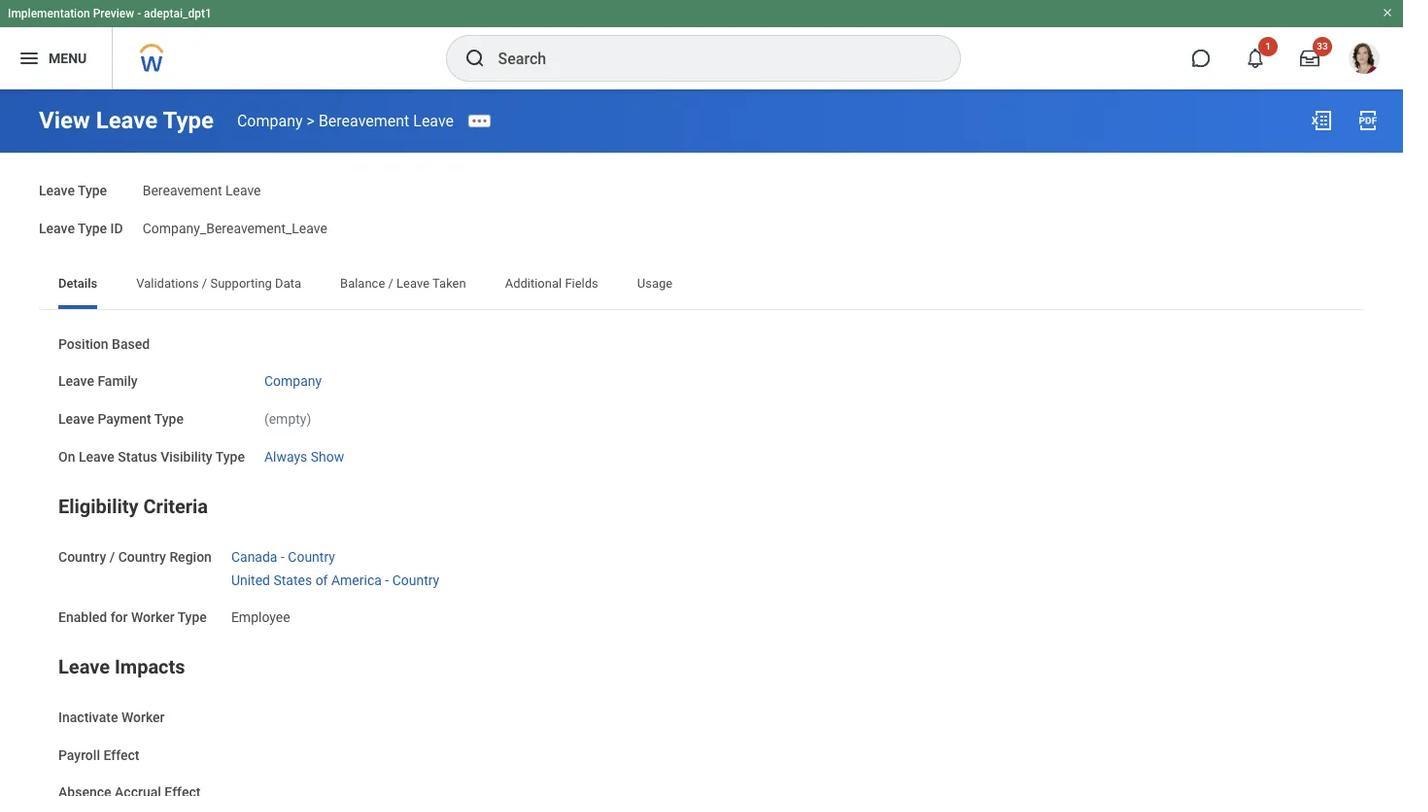 Task type: vqa. For each thing, say whether or not it's contained in the screenshot.
2nd 'to' from the bottom
no



Task type: locate. For each thing, give the bounding box(es) containing it.
- inside united states of america - country link
[[385, 573, 389, 588]]

menu banner
[[0, 0, 1404, 89]]

type up leave type element on the top of page
[[163, 107, 214, 134]]

0 vertical spatial -
[[137, 7, 141, 20]]

- inside menu banner
[[137, 7, 141, 20]]

taken
[[433, 276, 466, 290]]

validations / supporting data
[[136, 276, 301, 290]]

based
[[112, 336, 150, 351]]

0 vertical spatial bereavement
[[319, 111, 410, 130]]

leave impacts
[[58, 655, 185, 678]]

always show link
[[264, 445, 344, 464]]

country
[[58, 549, 106, 564], [118, 549, 166, 564], [288, 549, 335, 564], [392, 573, 440, 588]]

type up on leave status visibility type
[[154, 411, 184, 427]]

canada
[[231, 549, 278, 564]]

united states of america - country
[[231, 573, 440, 588]]

on
[[58, 449, 75, 464]]

bereavement right >
[[319, 111, 410, 130]]

2 vertical spatial -
[[385, 573, 389, 588]]

leave type id
[[39, 220, 123, 236]]

- right the preview
[[137, 7, 141, 20]]

company > bereavement leave link
[[237, 111, 454, 130]]

canada - country link
[[231, 545, 335, 564]]

enabled
[[58, 610, 107, 625]]

tab list
[[39, 262, 1365, 309]]

worker up effect
[[121, 709, 165, 725]]

company up (empty)
[[264, 374, 322, 389]]

visibility
[[161, 449, 213, 464]]

adeptai_dpt1
[[144, 7, 212, 20]]

leave type
[[39, 183, 107, 198]]

1 horizontal spatial bereavement
[[319, 111, 410, 130]]

/ inside eligibility criteria group
[[110, 549, 115, 564]]

united states of america - country link
[[231, 569, 440, 588]]

inbox large image
[[1301, 49, 1320, 68]]

type inside eligibility criteria group
[[178, 610, 207, 625]]

employee
[[231, 610, 290, 625]]

/
[[202, 276, 207, 290], [388, 276, 394, 290], [110, 549, 115, 564]]

0 vertical spatial company
[[237, 111, 303, 130]]

type down region
[[178, 610, 207, 625]]

type left id
[[78, 220, 107, 236]]

leave payment type
[[58, 411, 184, 427]]

1 vertical spatial bereavement
[[143, 183, 222, 198]]

implementation
[[8, 7, 90, 20]]

company_bereavement_leave
[[143, 220, 327, 236]]

bereavement up company_bereavement_leave
[[143, 183, 222, 198]]

payment
[[98, 411, 151, 427]]

family
[[98, 374, 138, 389]]

0 vertical spatial worker
[[131, 610, 175, 625]]

position
[[58, 336, 109, 351]]

company
[[237, 111, 303, 130], [264, 374, 322, 389]]

0 horizontal spatial -
[[137, 7, 141, 20]]

america
[[331, 573, 382, 588]]

justify image
[[17, 47, 41, 70]]

close environment banner image
[[1382, 7, 1394, 18]]

1 vertical spatial company
[[264, 374, 322, 389]]

leave inside group
[[58, 655, 110, 678]]

1 horizontal spatial /
[[202, 276, 207, 290]]

additional fields
[[505, 276, 599, 290]]

/ for country
[[110, 549, 115, 564]]

1 vertical spatial -
[[281, 549, 285, 564]]

1 vertical spatial worker
[[121, 709, 165, 725]]

always show
[[264, 449, 344, 464]]

tab list inside the view leave type main content
[[39, 262, 1365, 309]]

1 button
[[1235, 37, 1278, 80]]

- right the america
[[385, 573, 389, 588]]

worker right for
[[131, 610, 175, 625]]

2 horizontal spatial /
[[388, 276, 394, 290]]

worker inside leave impacts group
[[121, 709, 165, 725]]

type right visibility
[[216, 449, 245, 464]]

0 horizontal spatial /
[[110, 549, 115, 564]]

effect
[[103, 747, 139, 763]]

canada - country
[[231, 549, 335, 564]]

view printable version (pdf) image
[[1357, 109, 1380, 132]]

usage
[[638, 276, 673, 290]]

type up 'leave type id'
[[78, 183, 107, 198]]

leave family
[[58, 374, 138, 389]]

/ right 'balance'
[[388, 276, 394, 290]]

leave type element
[[143, 171, 261, 200]]

bereavement
[[319, 111, 410, 130], [143, 183, 222, 198]]

country / country region
[[58, 549, 212, 564]]

preview
[[93, 7, 134, 20]]

0 horizontal spatial bereavement
[[143, 183, 222, 198]]

1
[[1266, 41, 1271, 52]]

worker inside eligibility criteria group
[[131, 610, 175, 625]]

/ left supporting
[[202, 276, 207, 290]]

data
[[275, 276, 301, 290]]

- up states
[[281, 549, 285, 564]]

2 horizontal spatial -
[[385, 573, 389, 588]]

type
[[163, 107, 214, 134], [78, 183, 107, 198], [78, 220, 107, 236], [154, 411, 184, 427], [216, 449, 245, 464], [178, 610, 207, 625]]

validations
[[136, 276, 199, 290]]

worker
[[131, 610, 175, 625], [121, 709, 165, 725]]

balance
[[340, 276, 385, 290]]

/ down eligibility
[[110, 549, 115, 564]]

position based
[[58, 336, 150, 351]]

items selected list
[[231, 545, 471, 590]]

company left >
[[237, 111, 303, 130]]

country left region
[[118, 549, 166, 564]]

view
[[39, 107, 90, 134]]

-
[[137, 7, 141, 20], [281, 549, 285, 564], [385, 573, 389, 588]]

country down eligibility
[[58, 549, 106, 564]]

/ for balance
[[388, 276, 394, 290]]

/ for validations
[[202, 276, 207, 290]]

tab list containing details
[[39, 262, 1365, 309]]

1 horizontal spatial -
[[281, 549, 285, 564]]

states
[[274, 573, 312, 588]]

country up of
[[288, 549, 335, 564]]

leave
[[96, 107, 158, 134], [413, 111, 454, 130], [39, 183, 75, 198], [225, 183, 261, 198], [39, 220, 75, 236], [397, 276, 430, 290], [58, 374, 94, 389], [58, 411, 94, 427], [79, 449, 115, 464], [58, 655, 110, 678]]

payroll
[[58, 747, 100, 763]]



Task type: describe. For each thing, give the bounding box(es) containing it.
united
[[231, 573, 270, 588]]

payroll effect
[[58, 747, 139, 763]]

supporting
[[210, 276, 272, 290]]

country right the america
[[392, 573, 440, 588]]

region
[[170, 549, 212, 564]]

company > bereavement leave
[[237, 111, 454, 130]]

impacts
[[115, 655, 185, 678]]

menu
[[49, 50, 87, 66]]

inactivate
[[58, 709, 118, 725]]

leave impacts group
[[58, 651, 1345, 796]]

eligibility criteria
[[58, 494, 208, 518]]

fields
[[565, 276, 599, 290]]

implementation preview -   adeptai_dpt1
[[8, 7, 212, 20]]

company for company link
[[264, 374, 322, 389]]

33 button
[[1289, 37, 1333, 80]]

employee element
[[231, 606, 290, 625]]

bereavement inside leave type element
[[143, 183, 222, 198]]

profile logan mcneil image
[[1349, 43, 1380, 78]]

- inside canada - country link
[[281, 549, 285, 564]]

(empty)
[[264, 411, 311, 427]]

for
[[110, 610, 128, 625]]

view leave type main content
[[0, 89, 1404, 796]]

always
[[264, 449, 307, 464]]

on leave status visibility type
[[58, 449, 245, 464]]

leave impacts button
[[58, 655, 185, 678]]

criteria
[[143, 494, 208, 518]]

search image
[[463, 47, 487, 70]]

company for company > bereavement leave
[[237, 111, 303, 130]]

status
[[118, 449, 157, 464]]

eligibility criteria button
[[58, 494, 208, 518]]

bereavement leave
[[143, 183, 261, 198]]

export to excel image
[[1310, 109, 1334, 132]]

inactivate worker
[[58, 709, 165, 725]]

eligibility
[[58, 494, 139, 518]]

details
[[58, 276, 97, 290]]

eligibility criteria group
[[58, 490, 1345, 628]]

balance / leave taken
[[340, 276, 466, 290]]

show
[[311, 449, 344, 464]]

company link
[[264, 370, 322, 389]]

of
[[316, 573, 328, 588]]

view leave type
[[39, 107, 214, 134]]

33
[[1317, 41, 1329, 52]]

enabled for worker type
[[58, 610, 207, 625]]

>
[[307, 111, 315, 130]]

id
[[110, 220, 123, 236]]

additional
[[505, 276, 562, 290]]

notifications large image
[[1246, 49, 1266, 68]]

menu button
[[0, 27, 112, 89]]

Search Workday  search field
[[498, 37, 920, 80]]



